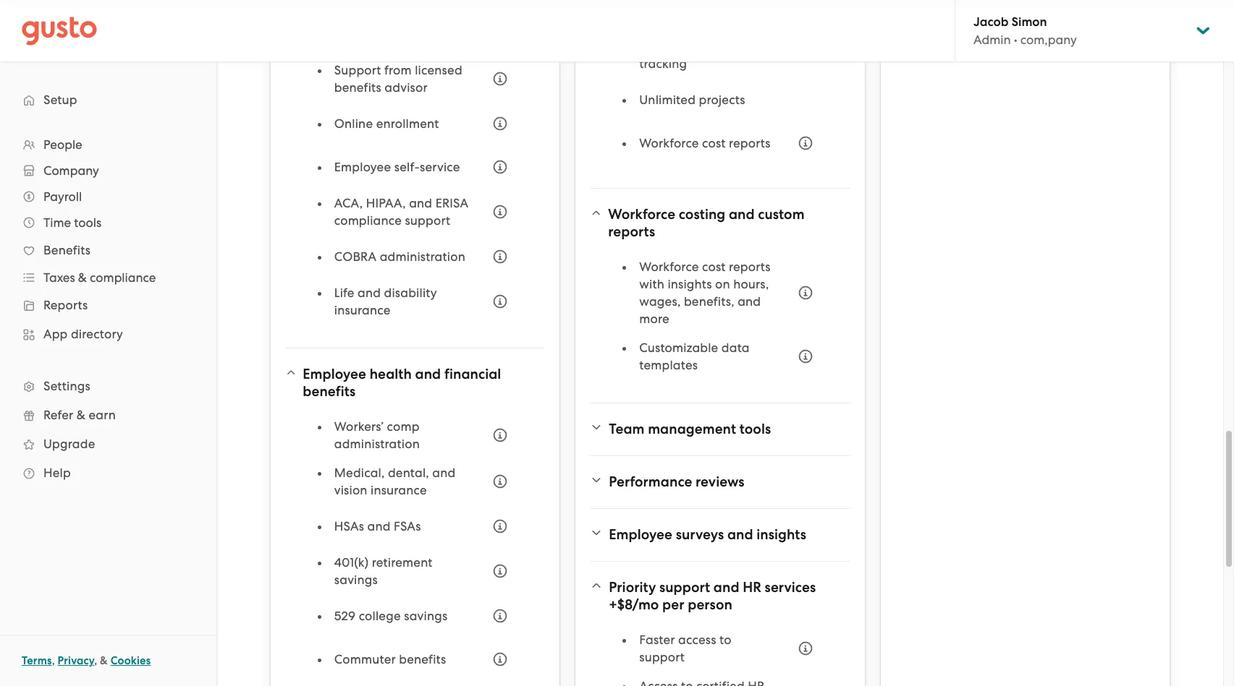 Task type: describe. For each thing, give the bounding box(es) containing it.
2 , from the left
[[94, 655, 97, 668]]

fsas
[[394, 520, 421, 534]]

jacob simon admin • com,pany
[[973, 14, 1077, 47]]

cost for workforce cost reports with insights on hours, wages, benefits, and more
[[702, 260, 726, 274]]

settings link
[[14, 373, 202, 400]]

insurance inside medical, dental, and vision insurance
[[371, 483, 427, 498]]

insights inside workforce cost reports with insights on hours, wages, benefits, and more
[[668, 277, 712, 292]]

workforce costing and custom reports
[[608, 206, 805, 240]]

person
[[688, 597, 732, 614]]

directory
[[71, 327, 123, 342]]

company button
[[14, 158, 202, 184]]

performance reviews
[[609, 474, 744, 491]]

financial
[[444, 366, 501, 383]]

list containing workers' comp administration
[[318, 418, 516, 687]]

performance
[[609, 474, 692, 491]]

0 vertical spatial administration
[[380, 250, 465, 264]]

2 vertical spatial &
[[100, 655, 108, 668]]

team management tools button
[[590, 413, 850, 447]]

•
[[1014, 33, 1017, 47]]

vision
[[334, 483, 367, 498]]

insurance inside life and disability insurance
[[334, 303, 391, 318]]

commuter
[[334, 653, 396, 667]]

per
[[662, 597, 684, 614]]

commuter benefits
[[334, 653, 446, 667]]

workforce for workforce cost reports with insights on hours, wages, benefits, and more
[[639, 260, 699, 274]]

employee surveys and insights
[[609, 527, 806, 544]]

help
[[43, 466, 71, 481]]

unlimited
[[639, 93, 696, 107]]

401(k) retirement savings
[[334, 556, 433, 588]]

taxes & compliance button
[[14, 265, 202, 291]]

app directory
[[43, 327, 123, 342]]

advisor
[[385, 80, 428, 95]]

with
[[639, 277, 664, 292]]

online
[[334, 117, 373, 131]]

to
[[719, 633, 731, 648]]

cost for workforce cost reports
[[702, 136, 726, 151]]

cobra administration
[[334, 250, 465, 264]]

list containing workforce cost reports with insights on hours, wages, benefits, and more
[[623, 258, 821, 386]]

simon
[[1011, 14, 1047, 30]]

app
[[43, 327, 68, 342]]

tracking
[[639, 56, 687, 71]]

comp
[[387, 420, 419, 434]]

projects
[[699, 93, 745, 107]]

home image
[[22, 16, 97, 45]]

medical, dental, and vision insurance
[[334, 466, 456, 498]]

benefits inside employee health and financial benefits
[[303, 384, 356, 400]]

insights inside dropdown button
[[757, 527, 806, 544]]

medical,
[[334, 466, 385, 481]]

tools inside dropdown button
[[739, 421, 771, 438]]

people button
[[14, 132, 202, 158]]

savings for college
[[404, 609, 448, 624]]

and inside life and disability insurance
[[358, 286, 381, 300]]

& for earn
[[77, 408, 85, 423]]

management
[[648, 421, 736, 438]]

retirement
[[372, 556, 433, 570]]

customizable data templates
[[639, 341, 750, 373]]

workforce costing and custom reports button
[[590, 198, 850, 250]]

reports for workforce cost reports with insights on hours, wages, benefits, and more
[[729, 260, 771, 274]]

and for priority support and hr services +$8/mo per person
[[713, 580, 739, 596]]

and inside workforce cost reports with insights on hours, wages, benefits, and more
[[738, 295, 761, 309]]

service
[[420, 160, 460, 174]]

upgrade
[[43, 437, 95, 452]]

1 , from the left
[[52, 655, 55, 668]]

access
[[678, 633, 716, 648]]

jacob
[[973, 14, 1008, 30]]

disability
[[384, 286, 437, 300]]

setup
[[43, 93, 77, 107]]

2 vertical spatial benefits
[[399, 653, 446, 667]]

and left fsas
[[367, 520, 391, 534]]

taxes & compliance
[[43, 271, 156, 285]]

support
[[334, 63, 381, 77]]

priority
[[609, 580, 656, 596]]

licensed
[[415, 63, 462, 77]]

and for aca, hipaa, and erisa compliance support
[[409, 196, 432, 211]]

enrollment
[[376, 117, 439, 131]]

team management tools
[[609, 421, 771, 438]]

refer
[[43, 408, 73, 423]]

aca,
[[334, 196, 363, 211]]

costing
[[679, 206, 725, 223]]

payroll button
[[14, 184, 202, 210]]

faster
[[639, 633, 675, 648]]

workers'
[[334, 420, 384, 434]]

faster access to support
[[639, 633, 731, 665]]

setup link
[[14, 87, 202, 113]]

terms link
[[22, 655, 52, 668]]

hipaa,
[[366, 196, 406, 211]]

cobra
[[334, 250, 377, 264]]

erisa
[[435, 196, 468, 211]]

hr
[[743, 580, 761, 596]]

settings
[[43, 379, 90, 394]]

hours,
[[733, 277, 769, 292]]

faster access to support list
[[623, 632, 821, 687]]

time
[[43, 216, 71, 230]]

cookies
[[111, 655, 151, 668]]



Task type: locate. For each thing, give the bounding box(es) containing it.
custom
[[758, 206, 805, 223]]

workforce inside the workforce costing and custom reports
[[608, 206, 675, 223]]

employee project tracking
[[639, 39, 740, 71]]

workforce inside workforce cost reports with insights on hours, wages, benefits, and more
[[639, 260, 699, 274]]

0 vertical spatial benefits
[[334, 80, 381, 95]]

support down erisa
[[405, 214, 450, 228]]

1 vertical spatial administration
[[334, 437, 420, 452]]

0 vertical spatial compliance
[[334, 214, 402, 228]]

benefits
[[334, 80, 381, 95], [303, 384, 356, 400], [399, 653, 446, 667]]

surveys
[[676, 527, 724, 544]]

employee left health
[[303, 366, 366, 383]]

time tools
[[43, 216, 101, 230]]

taxes
[[43, 271, 75, 285]]

0 vertical spatial insurance
[[334, 303, 391, 318]]

earn
[[89, 408, 116, 423]]

employee inside employee project tracking
[[639, 39, 696, 54]]

app directory link
[[14, 321, 202, 347]]

, left cookies 'button'
[[94, 655, 97, 668]]

gusto navigation element
[[0, 62, 216, 511]]

benefits link
[[14, 237, 202, 263]]

tools right management
[[739, 421, 771, 438]]

employee surveys and insights button
[[590, 518, 850, 553]]

dental,
[[388, 466, 429, 481]]

and for employee health and financial benefits
[[415, 366, 441, 383]]

and for medical, dental, and vision insurance
[[432, 466, 456, 481]]

savings for retirement
[[334, 573, 378, 588]]

savings inside the 401(k) retirement savings
[[334, 573, 378, 588]]

employee up priority
[[609, 527, 672, 544]]

support inside faster access to support
[[639, 651, 685, 665]]

savings
[[334, 573, 378, 588], [404, 609, 448, 624]]

1 horizontal spatial ,
[[94, 655, 97, 668]]

refer & earn link
[[14, 402, 202, 428]]

services
[[765, 580, 816, 596]]

unlimited projects
[[639, 93, 745, 107]]

0 vertical spatial workforce
[[639, 136, 699, 151]]

benefits inside support from licensed benefits advisor
[[334, 80, 381, 95]]

reports
[[729, 136, 771, 151], [608, 224, 655, 240], [729, 260, 771, 274]]

company
[[43, 164, 99, 178]]

insurance
[[334, 303, 391, 318], [371, 483, 427, 498]]

and right dental,
[[432, 466, 456, 481]]

health
[[370, 366, 412, 383]]

data
[[721, 341, 750, 355]]

& for compliance
[[78, 271, 87, 285]]

self-
[[394, 160, 420, 174]]

employee self-service
[[334, 160, 460, 174]]

insurance down dental,
[[371, 483, 427, 498]]

and left custom
[[729, 206, 755, 223]]

and inside the workforce costing and custom reports
[[729, 206, 755, 223]]

1 vertical spatial compliance
[[90, 271, 156, 285]]

employee up tracking
[[639, 39, 696, 54]]

1 vertical spatial cost
[[702, 260, 726, 274]]

compliance up the reports link
[[90, 271, 156, 285]]

0 horizontal spatial savings
[[334, 573, 378, 588]]

employee for employee project tracking
[[639, 39, 696, 54]]

tools inside "dropdown button"
[[74, 216, 101, 230]]

workforce cost reports with insights on hours, wages, benefits, and more
[[639, 260, 771, 326]]

0 vertical spatial tools
[[74, 216, 101, 230]]

and left erisa
[[409, 196, 432, 211]]

list containing employee project tracking
[[623, 0, 821, 171]]

support inside 'priority support and hr services +$8/mo per person'
[[659, 580, 710, 596]]

1 vertical spatial insurance
[[371, 483, 427, 498]]

0 horizontal spatial insights
[[668, 277, 712, 292]]

insurance down 'life'
[[334, 303, 391, 318]]

1 vertical spatial reports
[[608, 224, 655, 240]]

reports inside workforce cost reports with insights on hours, wages, benefits, and more
[[729, 260, 771, 274]]

on
[[715, 277, 730, 292]]

reports inside the workforce costing and custom reports
[[608, 224, 655, 240]]

1 horizontal spatial savings
[[404, 609, 448, 624]]

support from licensed benefits advisor
[[334, 63, 462, 95]]

cost down projects in the right of the page
[[702, 136, 726, 151]]

admin
[[973, 33, 1011, 47]]

reports for workforce cost reports
[[729, 136, 771, 151]]

and inside aca, hipaa, and erisa compliance support
[[409, 196, 432, 211]]

2 vertical spatial reports
[[729, 260, 771, 274]]

compliance
[[334, 214, 402, 228], [90, 271, 156, 285]]

cost
[[702, 136, 726, 151], [702, 260, 726, 274]]

employee up aca, on the top of page
[[334, 160, 391, 174]]

benefits down 529 college savings
[[399, 653, 446, 667]]

payroll
[[43, 190, 82, 204]]

and down hours,
[[738, 295, 761, 309]]

wages,
[[639, 295, 681, 309]]

,
[[52, 655, 55, 668], [94, 655, 97, 668]]

savings down 401(k)
[[334, 573, 378, 588]]

cookies button
[[111, 653, 151, 670]]

& left earn
[[77, 408, 85, 423]]

&
[[78, 271, 87, 285], [77, 408, 85, 423], [100, 655, 108, 668]]

workforce left costing
[[608, 206, 675, 223]]

savings right college
[[404, 609, 448, 624]]

0 vertical spatial &
[[78, 271, 87, 285]]

2 vertical spatial workforce
[[639, 260, 699, 274]]

and
[[409, 196, 432, 211], [729, 206, 755, 223], [358, 286, 381, 300], [738, 295, 761, 309], [415, 366, 441, 383], [432, 466, 456, 481], [367, 520, 391, 534], [727, 527, 753, 544], [713, 580, 739, 596]]

, left privacy
[[52, 655, 55, 668]]

help link
[[14, 460, 202, 486]]

and right 'life'
[[358, 286, 381, 300]]

0 vertical spatial cost
[[702, 136, 726, 151]]

list
[[623, 0, 821, 171], [318, 15, 516, 331], [0, 132, 216, 488], [623, 258, 821, 386], [318, 418, 516, 687]]

more
[[639, 312, 669, 326]]

performance reviews button
[[590, 465, 850, 500]]

support down faster
[[639, 651, 685, 665]]

employee for employee health and financial benefits
[[303, 366, 366, 383]]

and inside 'priority support and hr services +$8/mo per person'
[[713, 580, 739, 596]]

support up per
[[659, 580, 710, 596]]

customizable
[[639, 341, 718, 355]]

compliance inside aca, hipaa, and erisa compliance support
[[334, 214, 402, 228]]

cost inside workforce cost reports with insights on hours, wages, benefits, and more
[[702, 260, 726, 274]]

0 vertical spatial reports
[[729, 136, 771, 151]]

list containing people
[[0, 132, 216, 488]]

workers' comp administration
[[334, 420, 420, 452]]

1 vertical spatial insights
[[757, 527, 806, 544]]

0 horizontal spatial tools
[[74, 216, 101, 230]]

hsas
[[334, 520, 364, 534]]

1 cost from the top
[[702, 136, 726, 151]]

employee health and financial benefits button
[[285, 358, 545, 410]]

administration down workers'
[[334, 437, 420, 452]]

life
[[334, 286, 354, 300]]

team
[[609, 421, 645, 438]]

employee for employee self-service
[[334, 160, 391, 174]]

workforce up with
[[639, 260, 699, 274]]

and inside employee health and financial benefits
[[415, 366, 441, 383]]

hsas and fsas
[[334, 520, 421, 534]]

0 vertical spatial support
[[405, 214, 450, 228]]

& right taxes
[[78, 271, 87, 285]]

refer & earn
[[43, 408, 116, 423]]

workforce down unlimited at right top
[[639, 136, 699, 151]]

1 horizontal spatial insights
[[757, 527, 806, 544]]

and right surveys at the right bottom of page
[[727, 527, 753, 544]]

2 cost from the top
[[702, 260, 726, 274]]

insights up services
[[757, 527, 806, 544]]

401(k)
[[334, 556, 369, 570]]

and for employee surveys and insights
[[727, 527, 753, 544]]

and up person
[[713, 580, 739, 596]]

employee inside employee health and financial benefits
[[303, 366, 366, 383]]

aca, hipaa, and erisa compliance support
[[334, 196, 468, 228]]

time tools button
[[14, 210, 202, 236]]

1 vertical spatial tools
[[739, 421, 771, 438]]

support
[[405, 214, 450, 228], [659, 580, 710, 596], [639, 651, 685, 665]]

cost up on
[[702, 260, 726, 274]]

529 college savings
[[334, 609, 448, 624]]

2 vertical spatial support
[[639, 651, 685, 665]]

workforce for workforce cost reports
[[639, 136, 699, 151]]

1 horizontal spatial tools
[[739, 421, 771, 438]]

from
[[384, 63, 412, 77]]

and inside medical, dental, and vision insurance
[[432, 466, 456, 481]]

and right health
[[415, 366, 441, 383]]

college
[[359, 609, 401, 624]]

tools right time
[[74, 216, 101, 230]]

& inside dropdown button
[[78, 271, 87, 285]]

& left cookies
[[100, 655, 108, 668]]

administration
[[380, 250, 465, 264], [334, 437, 420, 452]]

1 vertical spatial support
[[659, 580, 710, 596]]

priority support and hr services +$8/mo per person
[[609, 580, 816, 614]]

reports down projects in the right of the page
[[729, 136, 771, 151]]

list containing support from licensed benefits advisor
[[318, 15, 516, 331]]

support inside aca, hipaa, and erisa compliance support
[[405, 214, 450, 228]]

compliance down hipaa,
[[334, 214, 402, 228]]

employee for employee surveys and insights
[[609, 527, 672, 544]]

compliance inside dropdown button
[[90, 271, 156, 285]]

benefits,
[[684, 295, 734, 309]]

administration up disability at the left top of page
[[380, 250, 465, 264]]

and for workforce costing and custom reports
[[729, 206, 755, 223]]

workforce for workforce costing and custom reports
[[608, 206, 675, 223]]

employee
[[639, 39, 696, 54], [334, 160, 391, 174], [303, 366, 366, 383], [609, 527, 672, 544]]

terms
[[22, 655, 52, 668]]

benefits
[[43, 243, 91, 258]]

reports up with
[[608, 224, 655, 240]]

1 vertical spatial savings
[[404, 609, 448, 624]]

529
[[334, 609, 356, 624]]

0 horizontal spatial compliance
[[90, 271, 156, 285]]

reports link
[[14, 292, 202, 318]]

0 vertical spatial savings
[[334, 573, 378, 588]]

reports up hours,
[[729, 260, 771, 274]]

0 horizontal spatial ,
[[52, 655, 55, 668]]

1 vertical spatial workforce
[[608, 206, 675, 223]]

workforce
[[639, 136, 699, 151], [608, 206, 675, 223], [639, 260, 699, 274]]

privacy
[[58, 655, 94, 668]]

1 vertical spatial &
[[77, 408, 85, 423]]

workforce cost reports
[[639, 136, 771, 151]]

benefits up workers'
[[303, 384, 356, 400]]

benefits down support
[[334, 80, 381, 95]]

reviews
[[696, 474, 744, 491]]

project
[[699, 39, 740, 54]]

1 horizontal spatial compliance
[[334, 214, 402, 228]]

0 vertical spatial insights
[[668, 277, 712, 292]]

insights up benefits,
[[668, 277, 712, 292]]

people
[[43, 138, 82, 152]]

1 vertical spatial benefits
[[303, 384, 356, 400]]



Task type: vqa. For each thing, say whether or not it's contained in the screenshot.
Feedback
no



